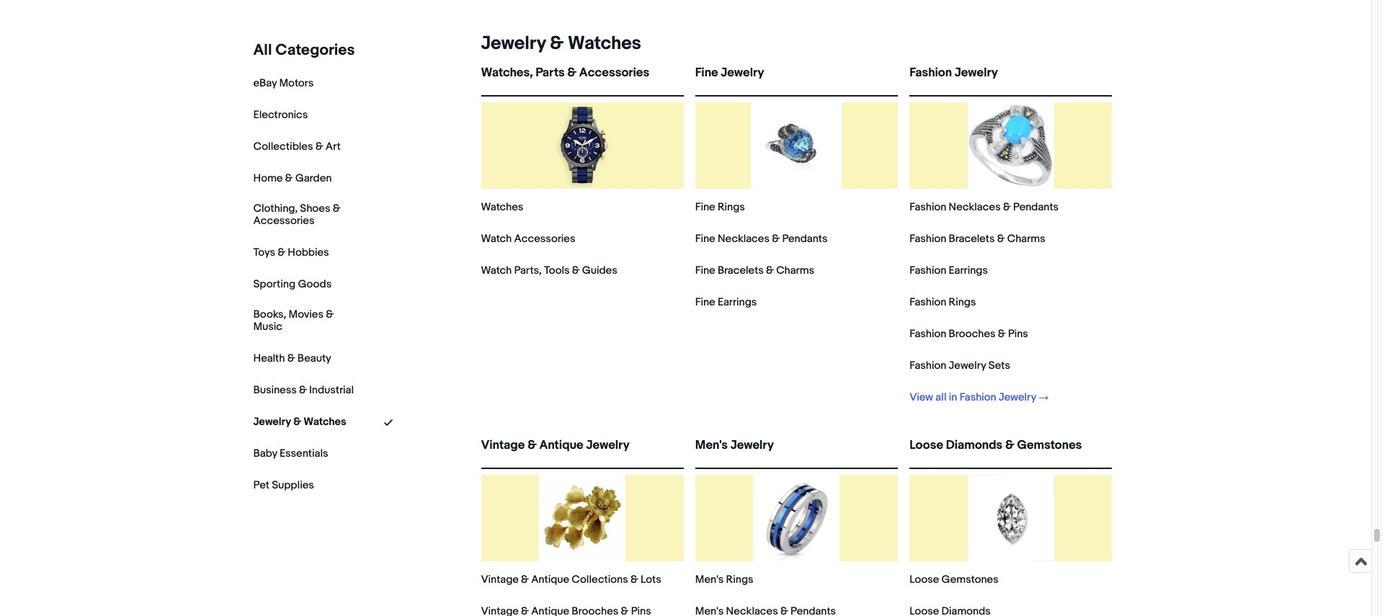 Task type: locate. For each thing, give the bounding box(es) containing it.
necklaces
[[949, 200, 1001, 214], [718, 232, 770, 246]]

baby
[[253, 447, 277, 460]]

watch left parts,
[[481, 264, 512, 277]]

fashion jewelry sets link
[[910, 359, 1010, 373]]

hobbies
[[288, 246, 329, 259]]

1 vertical spatial bracelets
[[718, 264, 764, 277]]

1 vertical spatial accessories
[[253, 214, 315, 228]]

fashion
[[910, 66, 952, 80], [910, 200, 947, 214], [910, 232, 947, 246], [910, 264, 947, 277], [910, 296, 947, 309], [910, 327, 947, 341], [910, 359, 947, 373], [960, 391, 997, 404]]

1 vertical spatial jewelry & watches
[[253, 415, 346, 429]]

1 loose from the top
[[910, 438, 944, 453]]

guides
[[582, 264, 618, 277]]

1 vertical spatial pendants
[[782, 232, 828, 246]]

1 vertical spatial earrings
[[718, 296, 757, 309]]

0 vertical spatial charms
[[1007, 232, 1046, 246]]

fashion for fashion bracelets & charms
[[910, 232, 947, 246]]

pet
[[253, 478, 269, 492]]

parts
[[536, 66, 565, 80]]

all categories
[[253, 41, 355, 60]]

fine
[[695, 66, 718, 80], [695, 200, 715, 214], [695, 232, 715, 246], [695, 264, 715, 277], [695, 296, 715, 309]]

watch
[[481, 232, 512, 246], [481, 264, 512, 277]]

essentials
[[280, 447, 328, 460]]

view all in fashion jewelry link
[[910, 391, 1049, 404]]

1 vertical spatial charms
[[776, 264, 815, 277]]

lots
[[641, 573, 661, 587]]

0 horizontal spatial earrings
[[718, 296, 757, 309]]

vintage
[[481, 438, 525, 453], [481, 573, 519, 587]]

4 fine from the top
[[695, 264, 715, 277]]

watches up watch accessories link
[[481, 200, 524, 214]]

0 vertical spatial antique
[[539, 438, 584, 453]]

0 vertical spatial earrings
[[949, 264, 988, 277]]

0 horizontal spatial charms
[[776, 264, 815, 277]]

1 horizontal spatial necklaces
[[949, 200, 1001, 214]]

2 horizontal spatial accessories
[[579, 66, 649, 80]]

gemstones
[[1017, 438, 1082, 453], [942, 573, 999, 587]]

2 vertical spatial rings
[[726, 573, 754, 587]]

1 vertical spatial necklaces
[[718, 232, 770, 246]]

5 fine from the top
[[695, 296, 715, 309]]

watch for watch accessories
[[481, 232, 512, 246]]

home & garden link
[[253, 172, 332, 185]]

earrings for fashion earrings
[[949, 264, 988, 277]]

1 horizontal spatial watches
[[481, 200, 524, 214]]

fashion earrings
[[910, 264, 988, 277]]

men's
[[695, 438, 728, 453], [695, 573, 724, 587]]

0 horizontal spatial jewelry & watches link
[[253, 415, 346, 429]]

0 vertical spatial rings
[[718, 200, 745, 214]]

fine for fine bracelets & charms
[[695, 264, 715, 277]]

3 fine from the top
[[695, 232, 715, 246]]

1 horizontal spatial charms
[[1007, 232, 1046, 246]]

watch for watch parts, tools & guides
[[481, 264, 512, 277]]

accessories up watch parts, tools & guides link
[[514, 232, 575, 246]]

1 horizontal spatial accessories
[[514, 232, 575, 246]]

0 vertical spatial men's
[[695, 438, 728, 453]]

0 vertical spatial jewelry & watches link
[[475, 32, 641, 55]]

2 loose from the top
[[910, 573, 939, 587]]

watches up the watches, parts & accessories link on the left top
[[568, 32, 641, 55]]

jewelry & watches up watches, parts & accessories
[[481, 32, 641, 55]]

0 horizontal spatial accessories
[[253, 214, 315, 228]]

accessories inside "clothing, shoes & accessories"
[[253, 214, 315, 228]]

0 horizontal spatial gemstones
[[942, 573, 999, 587]]

loose inside loose diamonds & gemstones link
[[910, 438, 944, 453]]

baby essentials link
[[253, 447, 328, 460]]

jewelry & watches link down business & industrial
[[253, 415, 346, 429]]

fashion jewelry image
[[968, 102, 1054, 189]]

fine for fine earrings
[[695, 296, 715, 309]]

men's inside the "men's jewelry" link
[[695, 438, 728, 453]]

accessories for clothing, shoes & accessories
[[253, 214, 315, 228]]

clothing,
[[253, 202, 298, 216]]

1 horizontal spatial earrings
[[949, 264, 988, 277]]

2 vertical spatial watches
[[304, 415, 346, 429]]

1 fine from the top
[[695, 66, 718, 80]]

categories
[[276, 41, 355, 60]]

1 vertical spatial loose
[[910, 573, 939, 587]]

watch down watches 'link'
[[481, 232, 512, 246]]

vintage & antique jewelry
[[481, 438, 630, 453]]

ebay motors
[[253, 76, 314, 90]]

1 horizontal spatial gemstones
[[1017, 438, 1082, 453]]

toys
[[253, 246, 275, 259]]

fashion earrings link
[[910, 264, 988, 277]]

jewelry & watches down business & industrial
[[253, 415, 346, 429]]

pendants for fashion necklaces & pendants
[[1013, 200, 1059, 214]]

1 vertical spatial watches
[[481, 200, 524, 214]]

accessories up toys & hobbies
[[253, 214, 315, 228]]

pendants
[[1013, 200, 1059, 214], [782, 232, 828, 246]]

earrings down fashion bracelets & charms link
[[949, 264, 988, 277]]

pet supplies link
[[253, 478, 314, 492]]

electronics
[[253, 108, 308, 122]]

business
[[253, 383, 297, 397]]

necklaces up fashion bracelets & charms link
[[949, 200, 1001, 214]]

baby essentials
[[253, 447, 328, 460]]

loose
[[910, 438, 944, 453], [910, 573, 939, 587]]

garden
[[295, 172, 332, 185]]

1 men's from the top
[[695, 438, 728, 453]]

brooches
[[949, 327, 996, 341]]

charms
[[1007, 232, 1046, 246], [776, 264, 815, 277]]

0 vertical spatial loose
[[910, 438, 944, 453]]

0 vertical spatial vintage
[[481, 438, 525, 453]]

watches,
[[481, 66, 533, 80]]

bracelets down fashion necklaces & pendants
[[949, 232, 995, 246]]

0 vertical spatial watches
[[568, 32, 641, 55]]

1 vertical spatial antique
[[531, 573, 569, 587]]

charms down fine necklaces & pendants link
[[776, 264, 815, 277]]

1 vertical spatial vintage
[[481, 573, 519, 587]]

beauty
[[298, 351, 331, 365]]

vintage & antique collections & lots
[[481, 573, 661, 587]]

0 vertical spatial gemstones
[[1017, 438, 1082, 453]]

2 fine from the top
[[695, 200, 715, 214]]

fine for fine rings
[[695, 200, 715, 214]]

watches
[[568, 32, 641, 55], [481, 200, 524, 214], [304, 415, 346, 429]]

& inside "clothing, shoes & accessories"
[[333, 202, 341, 216]]

1 horizontal spatial pendants
[[1013, 200, 1059, 214]]

bracelets up fine earrings link
[[718, 264, 764, 277]]

ebay
[[253, 76, 277, 90]]

necklaces up fine bracelets & charms
[[718, 232, 770, 246]]

accessories right "parts"
[[579, 66, 649, 80]]

fashion jewelry
[[910, 66, 998, 80]]

0 vertical spatial pendants
[[1013, 200, 1059, 214]]

loose gemstones link
[[910, 573, 999, 587]]

jewelry
[[481, 32, 546, 55], [721, 66, 764, 80], [955, 66, 998, 80], [949, 359, 986, 373], [999, 391, 1036, 404], [253, 415, 291, 429], [586, 438, 630, 453], [731, 438, 774, 453]]

0 vertical spatial jewelry & watches
[[481, 32, 641, 55]]

fashion bracelets & charms
[[910, 232, 1046, 246]]

2 men's from the top
[[695, 573, 724, 587]]

ebay motors link
[[253, 76, 314, 90]]

1 horizontal spatial jewelry & watches link
[[475, 32, 641, 55]]

1 watch from the top
[[481, 232, 512, 246]]

jewelry & watches link
[[475, 32, 641, 55], [253, 415, 346, 429]]

accessories
[[579, 66, 649, 80], [253, 214, 315, 228], [514, 232, 575, 246]]

collectibles & art
[[253, 140, 341, 154]]

0 vertical spatial watch
[[481, 232, 512, 246]]

2 vintage from the top
[[481, 573, 519, 587]]

bracelets for fashion
[[949, 232, 995, 246]]

pendants up fashion bracelets & charms link
[[1013, 200, 1059, 214]]

0 horizontal spatial bracelets
[[718, 264, 764, 277]]

antique
[[539, 438, 584, 453], [531, 573, 569, 587]]

books, movies & music
[[253, 308, 334, 333]]

vintage & antique jewelry link
[[481, 438, 684, 465]]

1 vintage from the top
[[481, 438, 525, 453]]

1 horizontal spatial jewelry & watches
[[481, 32, 641, 55]]

jewelry & watches
[[481, 32, 641, 55], [253, 415, 346, 429]]

fine necklaces & pendants
[[695, 232, 828, 246]]

0 vertical spatial bracelets
[[949, 232, 995, 246]]

0 vertical spatial accessories
[[579, 66, 649, 80]]

rings
[[718, 200, 745, 214], [949, 296, 976, 309], [726, 573, 754, 587]]

fashion for fashion jewelry
[[910, 66, 952, 80]]

0 horizontal spatial necklaces
[[718, 232, 770, 246]]

health & beauty link
[[253, 351, 331, 365]]

watches down industrial
[[304, 415, 346, 429]]

charms down fashion necklaces & pendants
[[1007, 232, 1046, 246]]

2 watch from the top
[[481, 264, 512, 277]]

all
[[253, 41, 272, 60]]

1 vertical spatial men's
[[695, 573, 724, 587]]

home
[[253, 172, 283, 185]]

charms for fine bracelets & charms
[[776, 264, 815, 277]]

loose for loose diamonds & gemstones
[[910, 438, 944, 453]]

music
[[253, 320, 282, 333]]

1 vertical spatial watch
[[481, 264, 512, 277]]

fashion inside fashion jewelry link
[[910, 66, 952, 80]]

1 horizontal spatial bracelets
[[949, 232, 995, 246]]

men's for men's rings
[[695, 573, 724, 587]]

fashion rings link
[[910, 296, 976, 309]]

fine jewelry image
[[751, 102, 842, 189]]

earrings
[[949, 264, 988, 277], [718, 296, 757, 309]]

jewelry & watches link up watches, parts & accessories
[[475, 32, 641, 55]]

vintage & antique jewelry image
[[539, 475, 626, 561]]

0 vertical spatial necklaces
[[949, 200, 1001, 214]]

0 horizontal spatial pendants
[[782, 232, 828, 246]]

pendants up fine bracelets & charms link
[[782, 232, 828, 246]]

earrings down fine bracelets & charms
[[718, 296, 757, 309]]

&
[[550, 32, 564, 55], [567, 66, 577, 80], [315, 140, 323, 154], [285, 172, 293, 185], [1003, 200, 1011, 214], [333, 202, 341, 216], [772, 232, 780, 246], [997, 232, 1005, 246], [278, 246, 285, 259], [572, 264, 580, 277], [766, 264, 774, 277], [326, 308, 334, 321], [998, 327, 1006, 341], [287, 351, 295, 365], [299, 383, 307, 397], [293, 415, 301, 429], [528, 438, 537, 453], [1005, 438, 1015, 453], [521, 573, 529, 587], [631, 573, 638, 587]]

watches link
[[481, 200, 524, 214]]



Task type: vqa. For each thing, say whether or not it's contained in the screenshot.
Men'S Jewelry image
yes



Task type: describe. For each thing, give the bounding box(es) containing it.
motors
[[279, 76, 314, 90]]

watches, parts & accessories link
[[481, 66, 684, 92]]

fashion necklaces & pendants
[[910, 200, 1059, 214]]

2 horizontal spatial watches
[[568, 32, 641, 55]]

pet supplies
[[253, 478, 314, 492]]

sporting goods
[[253, 277, 332, 291]]

loose for loose gemstones
[[910, 573, 939, 587]]

books,
[[253, 308, 286, 321]]

men's rings
[[695, 573, 754, 587]]

collectibles & art link
[[253, 140, 341, 154]]

home & garden
[[253, 172, 332, 185]]

business & industrial link
[[253, 383, 354, 397]]

fine for fine jewelry
[[695, 66, 718, 80]]

industrial
[[309, 383, 354, 397]]

men's for men's jewelry
[[695, 438, 728, 453]]

charms for fashion bracelets & charms
[[1007, 232, 1046, 246]]

fashion for fashion necklaces & pendants
[[910, 200, 947, 214]]

fashion for fashion earrings
[[910, 264, 947, 277]]

pins
[[1008, 327, 1028, 341]]

loose diamonds & gemstones link
[[910, 438, 1112, 465]]

fashion rings
[[910, 296, 976, 309]]

1 vertical spatial gemstones
[[942, 573, 999, 587]]

vintage & antique collections & lots link
[[481, 573, 661, 587]]

fine jewelry
[[695, 66, 764, 80]]

rings for men's jewelry
[[726, 573, 754, 587]]

parts,
[[514, 264, 542, 277]]

vintage for vintage & antique jewelry
[[481, 438, 525, 453]]

fashion for fashion rings
[[910, 296, 947, 309]]

sporting
[[253, 277, 296, 291]]

all
[[936, 391, 947, 404]]

loose diamonds & gemstones
[[910, 438, 1082, 453]]

watch accessories
[[481, 232, 575, 246]]

collections
[[572, 573, 628, 587]]

men's jewelry
[[695, 438, 774, 453]]

shoes
[[300, 202, 330, 216]]

sporting goods link
[[253, 277, 332, 291]]

health
[[253, 351, 285, 365]]

1 vertical spatial jewelry & watches link
[[253, 415, 346, 429]]

business & industrial
[[253, 383, 354, 397]]

fashion necklaces & pendants link
[[910, 200, 1059, 214]]

1 vertical spatial rings
[[949, 296, 976, 309]]

in
[[949, 391, 957, 404]]

accessories for watches, parts & accessories
[[579, 66, 649, 80]]

fashion jewelry link
[[910, 66, 1112, 92]]

antique for collections
[[531, 573, 569, 587]]

fine earrings link
[[695, 296, 757, 309]]

clothing, shoes & accessories
[[253, 202, 341, 228]]

antique for jewelry
[[539, 438, 584, 453]]

fine rings link
[[695, 200, 745, 214]]

rings for fine jewelry
[[718, 200, 745, 214]]

bracelets for fine
[[718, 264, 764, 277]]

fine bracelets & charms link
[[695, 264, 815, 277]]

fine earrings
[[695, 296, 757, 309]]

view
[[910, 391, 933, 404]]

2 vertical spatial accessories
[[514, 232, 575, 246]]

sets
[[989, 359, 1010, 373]]

watches, parts & accessories
[[481, 66, 649, 80]]

watches, parts & accessories image
[[539, 102, 626, 189]]

health & beauty
[[253, 351, 331, 365]]

fine bracelets & charms
[[695, 264, 815, 277]]

necklaces for fine
[[718, 232, 770, 246]]

collectibles
[[253, 140, 313, 154]]

0 horizontal spatial watches
[[304, 415, 346, 429]]

watch parts, tools & guides link
[[481, 264, 618, 277]]

0 horizontal spatial jewelry & watches
[[253, 415, 346, 429]]

watch parts, tools & guides
[[481, 264, 618, 277]]

view all in fashion jewelry
[[910, 391, 1036, 404]]

men's jewelry image
[[754, 475, 840, 561]]

electronics link
[[253, 108, 308, 122]]

& inside the books, movies & music
[[326, 308, 334, 321]]

toys & hobbies link
[[253, 246, 329, 259]]

vintage for vintage & antique collections & lots
[[481, 573, 519, 587]]

supplies
[[272, 478, 314, 492]]

necklaces for fashion
[[949, 200, 1001, 214]]

books, movies & music link
[[253, 308, 354, 333]]

fashion for fashion jewelry sets
[[910, 359, 947, 373]]

men's jewelry link
[[695, 438, 898, 465]]

fine jewelry link
[[695, 66, 898, 92]]

fine for fine necklaces & pendants
[[695, 232, 715, 246]]

goods
[[298, 277, 332, 291]]

fashion for fashion brooches & pins
[[910, 327, 947, 341]]

fine necklaces & pendants link
[[695, 232, 828, 246]]

movies
[[289, 308, 324, 321]]

men's rings link
[[695, 573, 754, 587]]

fashion jewelry sets
[[910, 359, 1010, 373]]

pendants for fine necklaces & pendants
[[782, 232, 828, 246]]

clothing, shoes & accessories link
[[253, 202, 354, 228]]

tools
[[544, 264, 570, 277]]

art
[[326, 140, 341, 154]]

fashion brooches & pins
[[910, 327, 1028, 341]]

diamonds
[[946, 438, 1003, 453]]

fashion brooches & pins link
[[910, 327, 1028, 341]]

loose gemstones
[[910, 573, 999, 587]]

watch accessories link
[[481, 232, 575, 246]]

loose diamonds & gemstones image
[[968, 475, 1054, 561]]

toys & hobbies
[[253, 246, 329, 259]]

earrings for fine earrings
[[718, 296, 757, 309]]



